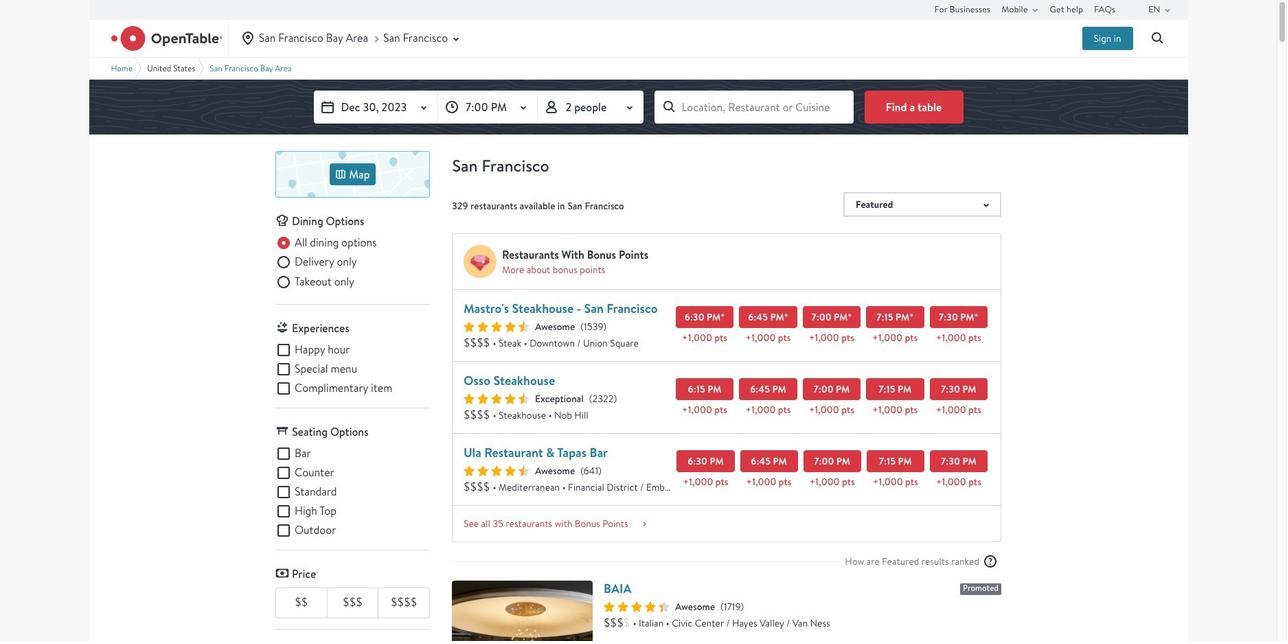 Task type: vqa. For each thing, say whether or not it's contained in the screenshot.
option at the top left of page inside 'group'
yes



Task type: locate. For each thing, give the bounding box(es) containing it.
None radio
[[275, 235, 377, 251], [275, 254, 357, 271], [275, 274, 355, 290], [275, 235, 377, 251], [275, 254, 357, 271], [275, 274, 355, 290]]

None field
[[654, 91, 854, 124]]

4.3 stars image
[[604, 602, 670, 613]]

2 group from the top
[[275, 342, 430, 397]]

4.5 stars image
[[464, 321, 530, 332]]

1 vertical spatial group
[[275, 342, 430, 397]]

4.4 stars image
[[464, 466, 530, 477]]

1 group from the top
[[275, 235, 430, 293]]

3 group from the top
[[275, 446, 430, 539]]

opentable logo image
[[111, 26, 222, 51]]

0 vertical spatial group
[[275, 235, 430, 293]]

2 vertical spatial group
[[275, 446, 430, 539]]

bonus point image
[[464, 245, 497, 278]]

group
[[275, 235, 430, 293], [275, 342, 430, 397], [275, 446, 430, 539]]



Task type: describe. For each thing, give the bounding box(es) containing it.
Please input a Location, Restaurant or Cuisine field
[[654, 91, 854, 124]]

4.6 stars image
[[464, 394, 530, 405]]



